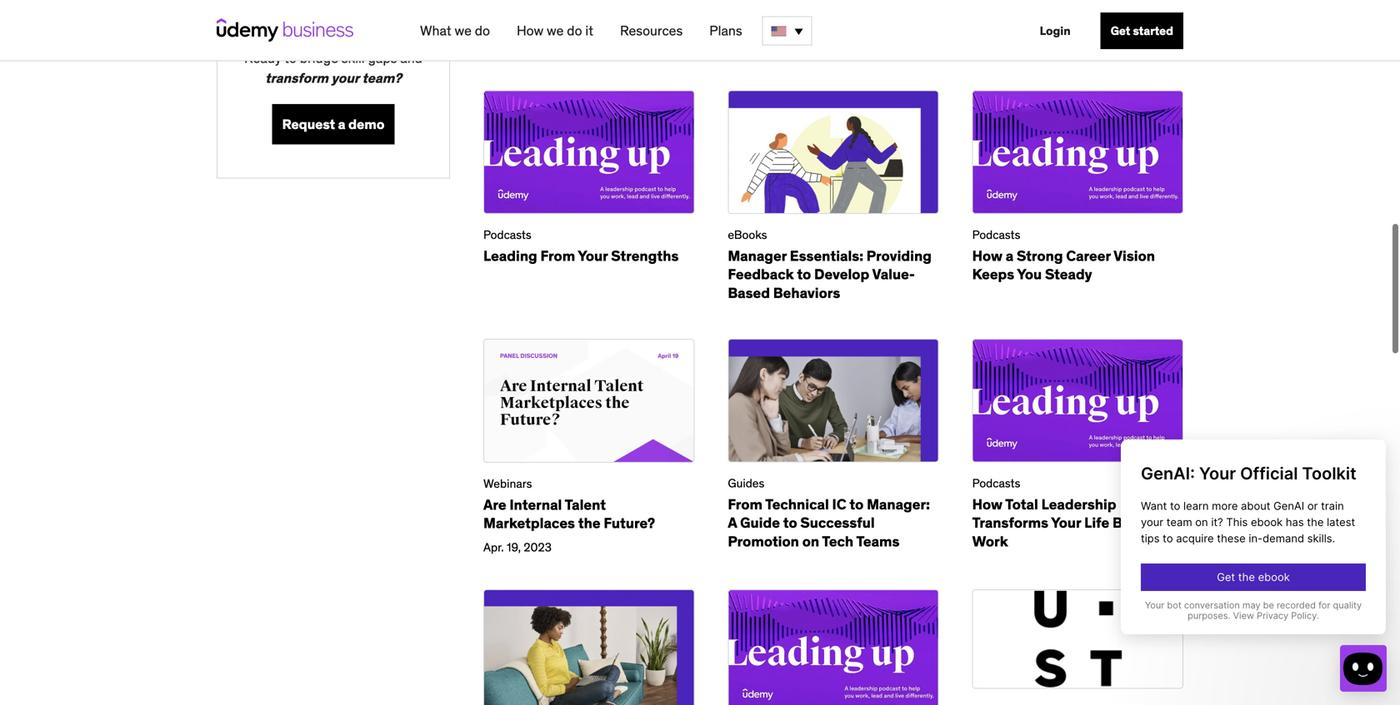 Task type: describe. For each thing, give the bounding box(es) containing it.
future?
[[604, 515, 655, 533]]

started
[[1133, 23, 1174, 38]]

your inside podcasts leading from your strengths
[[578, 247, 608, 265]]

resources button
[[613, 16, 690, 46]]

an
[[519, 17, 535, 35]]

promotion
[[728, 533, 799, 551]]

podcasts how total leadership transforms your life beyond work
[[972, 476, 1164, 551]]

behaviors
[[773, 284, 840, 302]]

request a demo button
[[272, 104, 395, 145]]

internal
[[510, 496, 562, 514]]

how total leadership transforms your life beyond work link
[[972, 496, 1164, 551]]

bridge
[[300, 49, 338, 67]]

ebooks manager essentials: providing feedback to develop value- based behaviors
[[728, 228, 932, 302]]

gaps
[[368, 49, 397, 67]]

podcasts for total
[[972, 476, 1021, 491]]

develop
[[814, 266, 869, 284]]

leading from your strengths link
[[483, 247, 679, 265]]

get
[[1111, 23, 1131, 38]]

udemy business image
[[217, 18, 353, 42]]

workplace
[[483, 0, 556, 16]]

technical
[[765, 496, 829, 514]]

webinars are internal talent marketplaces the future? apr. 19, 2023
[[483, 477, 655, 556]]

on
[[802, 533, 819, 551]]

total
[[1005, 496, 1038, 514]]

your
[[331, 69, 359, 87]]

to inside ebooks manager essentials: providing feedback to develop value- based behaviors
[[797, 266, 811, 284]]

tech
[[822, 533, 854, 551]]

how we do it button
[[510, 16, 600, 46]]

podcasts for from
[[483, 228, 532, 243]]

manager essentials: providing feedback to develop value- based behaviors link
[[728, 247, 932, 302]]

get started
[[1111, 23, 1174, 38]]

plans button
[[703, 16, 749, 46]]

it
[[585, 22, 593, 39]]

how for how total leadership transforms your life beyond work
[[972, 496, 1003, 514]]

guides from technical ic to manager: a guide to successful promotion on tech teams
[[728, 476, 930, 551]]

are internal talent marketplaces the future? link
[[483, 496, 655, 533]]

ebooks
[[728, 228, 767, 243]]

get started link
[[1101, 13, 1184, 49]]

career
[[1066, 247, 1111, 265]]

value-
[[872, 266, 915, 284]]

a inside podcasts how a strong career vision keeps you steady
[[1006, 247, 1014, 265]]

providing
[[867, 247, 932, 265]]

podcasts for a
[[972, 228, 1021, 243]]

manager
[[728, 247, 787, 265]]

request a demo
[[282, 116, 385, 133]]

login button
[[1030, 13, 1081, 49]]

steady
[[1045, 266, 1092, 284]]

we for how
[[547, 22, 564, 39]]

podcasts leading from your strengths
[[483, 228, 679, 265]]

and
[[400, 49, 423, 67]]

from technical ic to manager: a guide to successful promotion on tech teams link
[[728, 496, 930, 551]]

skill
[[342, 49, 365, 67]]

19,
[[507, 541, 521, 556]]

vision
[[1114, 247, 1155, 265]]

plans
[[710, 22, 742, 39]]

request a demo link
[[272, 104, 395, 145]]

how for how a strong career vision keeps you steady
[[972, 247, 1003, 265]]

login
[[1040, 23, 1071, 38]]

feedback
[[728, 266, 794, 284]]

demo
[[348, 116, 385, 133]]

organizational
[[539, 17, 638, 35]]

a inside button
[[338, 116, 345, 133]]

lead
[[483, 17, 516, 35]]

strong
[[1017, 247, 1063, 265]]

reinforces
[[517, 35, 590, 53]]

to right ic in the right of the page
[[850, 496, 864, 514]]

do for how we do it
[[567, 22, 582, 39]]

how a strong career vision keeps you steady link
[[972, 247, 1155, 284]]

from inside 'guides from technical ic to manager: a guide to successful promotion on tech teams'
[[728, 496, 763, 514]]

marketplaces
[[483, 515, 575, 533]]

leadership
[[1042, 496, 1117, 514]]



Task type: locate. For each thing, give the bounding box(es) containing it.
1 horizontal spatial your
[[1051, 514, 1081, 532]]

0 horizontal spatial we
[[455, 22, 472, 39]]

ready to bridge skill gaps and transform your team?
[[244, 49, 423, 87]]

how inside podcasts how a strong career vision keeps you steady
[[972, 247, 1003, 265]]

essentials:
[[790, 247, 864, 265]]

podcasts inside podcasts how total leadership transforms your life beyond work
[[972, 476, 1021, 491]]

we for what
[[455, 22, 472, 39]]

from
[[541, 247, 575, 265], [728, 496, 763, 514]]

beyond
[[1113, 514, 1164, 532]]

to inside ready to bridge skill gaps and transform your team?
[[284, 49, 297, 67]]

do inside dropdown button
[[567, 22, 582, 39]]

strengths
[[611, 247, 679, 265]]

1 vertical spatial how
[[972, 247, 1003, 265]]

to down "technical"
[[783, 514, 797, 532]]

podcasts up leading
[[483, 228, 532, 243]]

podcasts inside podcasts how a strong career vision keeps you steady
[[972, 228, 1021, 243]]

how inside how we do it dropdown button
[[517, 22, 544, 39]]

successful
[[800, 514, 875, 532]]

life
[[1084, 514, 1110, 532]]

we inside what we do popup button
[[455, 22, 472, 39]]

the
[[578, 515, 601, 533]]

based
[[728, 284, 770, 302]]

how we do it
[[517, 22, 593, 39]]

from right leading
[[541, 247, 575, 265]]

podcasts
[[483, 228, 532, 243], [972, 228, 1021, 243], [972, 476, 1021, 491]]

what
[[420, 22, 451, 39]]

do left it at the top left of the page
[[567, 22, 582, 39]]

workplace learning trends: lead an organizational culture that reinforces learning
[[483, 0, 691, 53]]

webinars
[[483, 477, 532, 492]]

guides
[[728, 476, 765, 491]]

0 horizontal spatial do
[[475, 22, 490, 39]]

request
[[282, 116, 335, 133]]

1 horizontal spatial we
[[547, 22, 564, 39]]

podcasts inside podcasts leading from your strengths
[[483, 228, 532, 243]]

0 vertical spatial how
[[517, 22, 544, 39]]

your inside podcasts how total leadership transforms your life beyond work
[[1051, 514, 1081, 532]]

2 do from the left
[[567, 22, 582, 39]]

team?
[[362, 69, 402, 87]]

culture
[[641, 17, 691, 35]]

apr.
[[483, 541, 504, 556]]

talent
[[565, 496, 606, 514]]

1 horizontal spatial a
[[1006, 247, 1014, 265]]

you
[[1017, 266, 1042, 284]]

manager:
[[867, 496, 930, 514]]

1 we from the left
[[455, 22, 472, 39]]

your down the leadership
[[1051, 514, 1081, 532]]

to up behaviors
[[797, 266, 811, 284]]

to
[[284, 49, 297, 67], [797, 266, 811, 284], [850, 496, 864, 514], [783, 514, 797, 532]]

do down workplace
[[475, 22, 490, 39]]

keeps
[[972, 266, 1015, 284]]

to up transform
[[284, 49, 297, 67]]

menu navigation
[[407, 0, 1184, 62]]

do inside popup button
[[475, 22, 490, 39]]

podcasts how a strong career vision keeps you steady
[[972, 228, 1155, 284]]

do for what we do
[[475, 22, 490, 39]]

podcasts up total
[[972, 476, 1021, 491]]

how up the transforms
[[972, 496, 1003, 514]]

0 horizontal spatial from
[[541, 247, 575, 265]]

what we do button
[[413, 16, 497, 46]]

guide
[[740, 514, 780, 532]]

1 vertical spatial from
[[728, 496, 763, 514]]

leading
[[483, 247, 537, 265]]

that
[[483, 35, 514, 53]]

0 vertical spatial from
[[541, 247, 575, 265]]

are
[[483, 496, 506, 514]]

2 vertical spatial how
[[972, 496, 1003, 514]]

a up keeps
[[1006, 247, 1014, 265]]

from down guides
[[728, 496, 763, 514]]

your
[[578, 247, 608, 265], [1051, 514, 1081, 532]]

learning down organizational at the top
[[593, 35, 652, 53]]

transform
[[265, 69, 328, 87]]

0 vertical spatial learning
[[559, 0, 618, 16]]

teams
[[856, 533, 900, 551]]

transforms
[[972, 514, 1049, 532]]

we inside how we do it dropdown button
[[547, 22, 564, 39]]

how down workplace
[[517, 22, 544, 39]]

1 vertical spatial learning
[[593, 35, 652, 53]]

ic
[[832, 496, 846, 514]]

we
[[455, 22, 472, 39], [547, 22, 564, 39]]

resources
[[620, 22, 683, 39]]

a left demo
[[338, 116, 345, 133]]

learning up organizational at the top
[[559, 0, 618, 16]]

how up keeps
[[972, 247, 1003, 265]]

0 vertical spatial your
[[578, 247, 608, 265]]

a
[[338, 116, 345, 133], [1006, 247, 1014, 265]]

podcasts up keeps
[[972, 228, 1021, 243]]

a
[[728, 514, 737, 532]]

1 vertical spatial a
[[1006, 247, 1014, 265]]

what we do
[[420, 22, 490, 39]]

2 we from the left
[[547, 22, 564, 39]]

1 do from the left
[[475, 22, 490, 39]]

1 horizontal spatial from
[[728, 496, 763, 514]]

we right what on the top of the page
[[455, 22, 472, 39]]

1 horizontal spatial do
[[567, 22, 582, 39]]

how inside podcasts how total leadership transforms your life beyond work
[[972, 496, 1003, 514]]

1 vertical spatial your
[[1051, 514, 1081, 532]]

workplace learning trends: lead an organizational culture that reinforces learning link
[[483, 0, 691, 53]]

your left strengths
[[578, 247, 608, 265]]

0 horizontal spatial a
[[338, 116, 345, 133]]

do
[[475, 22, 490, 39], [567, 22, 582, 39]]

2023
[[524, 541, 552, 556]]

0 horizontal spatial your
[[578, 247, 608, 265]]

trends:
[[621, 0, 671, 16]]

we right an
[[547, 22, 564, 39]]

work
[[972, 533, 1008, 551]]

ready
[[244, 49, 281, 67]]

learning
[[559, 0, 618, 16], [593, 35, 652, 53]]

0 vertical spatial a
[[338, 116, 345, 133]]

from inside podcasts leading from your strengths
[[541, 247, 575, 265]]



Task type: vqa. For each thing, say whether or not it's contained in the screenshot.
Trends:
yes



